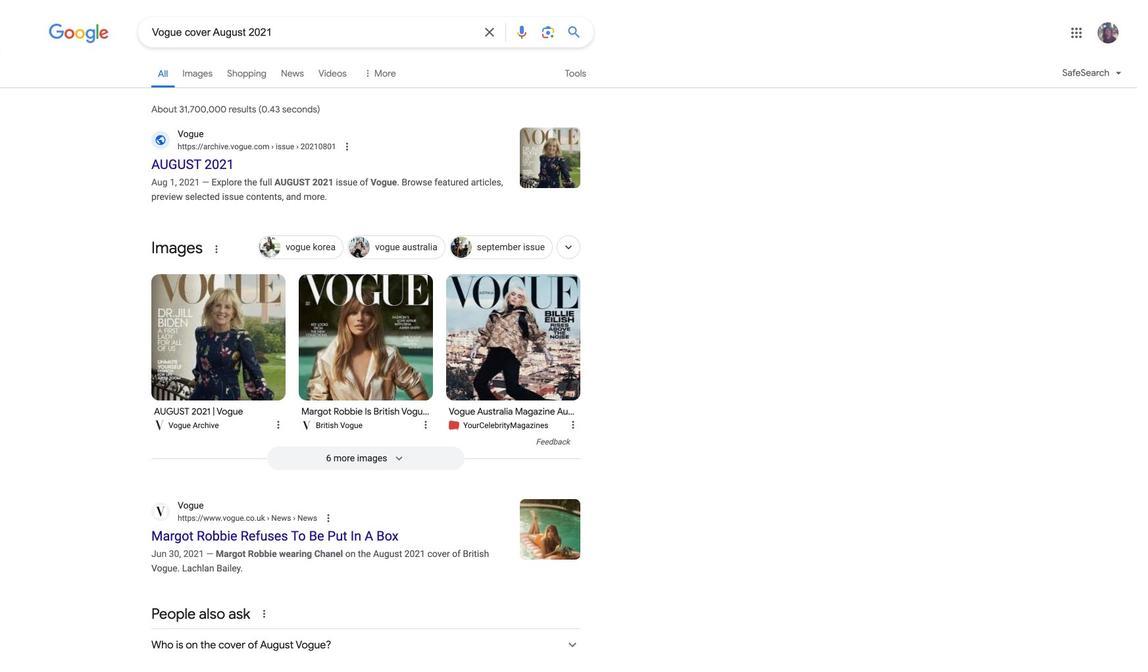 Task type: describe. For each thing, give the bounding box(es) containing it.
google image
[[49, 24, 109, 43]]

margot robbie is british vogue's august cover star | british ... image
[[299, 274, 433, 401]]

Search text field
[[152, 25, 474, 41]]

vogue cover august 2021 from archive.vogue.com image
[[520, 128, 580, 188]]



Task type: locate. For each thing, give the bounding box(es) containing it.
search by voice image
[[514, 24, 530, 40]]

vogue australia magazine august 2021 - billie eilish cover (in stock) image
[[446, 274, 580, 401]]

navigation
[[0, 58, 1137, 95]]

None text field
[[178, 141, 336, 153], [178, 512, 317, 524], [265, 514, 317, 523], [178, 141, 336, 153], [178, 512, 317, 524], [265, 514, 317, 523]]

search by image image
[[540, 24, 556, 40]]

august 2021 | vogue image
[[151, 274, 286, 401]]

vogue cover august 2021 from www.vogue.co.uk image
[[520, 499, 580, 560]]

None text field
[[269, 142, 336, 151]]

None search field
[[0, 16, 594, 47]]



Task type: vqa. For each thing, say whether or not it's contained in the screenshot.
text box
yes



